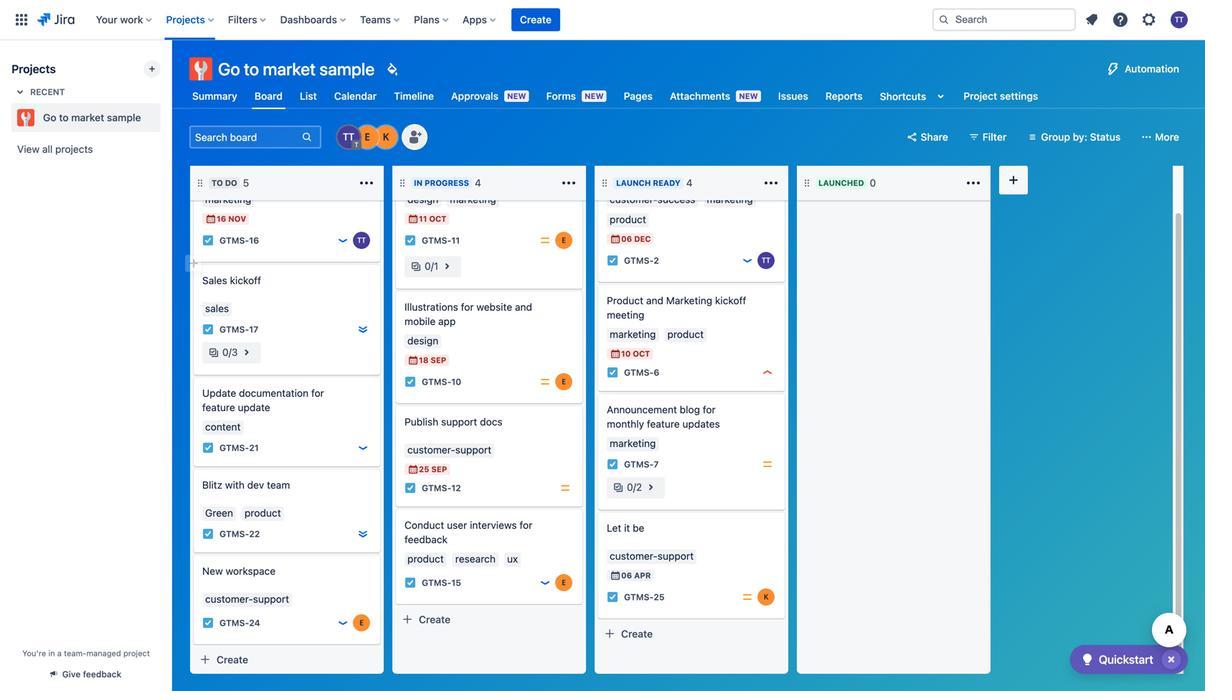 Task type: vqa. For each thing, say whether or not it's contained in the screenshot.
launch for Launch ad campaign
yes



Task type: locate. For each thing, give the bounding box(es) containing it.
create image up illustrations
[[388, 281, 405, 299]]

feedback down managed on the bottom of page
[[83, 669, 121, 679]]

low image left terry turtle image on the right of the page
[[742, 255, 754, 266]]

task image for new workspace
[[202, 617, 214, 629]]

lowest image
[[357, 324, 369, 335]]

for right the documentation
[[311, 387, 324, 399]]

and inside illustrations for website and mobile app
[[515, 301, 532, 313]]

2 medium image from the top
[[540, 376, 551, 388]]

0 vertical spatial launch
[[202, 165, 236, 177]]

share button
[[901, 126, 957, 149]]

to
[[244, 59, 259, 79], [59, 112, 69, 123]]

go to market sample
[[218, 59, 375, 79], [43, 112, 141, 123]]

team
[[267, 479, 290, 491]]

low image for gtms-15
[[540, 577, 551, 588]]

gtms- down new workspace
[[220, 618, 249, 628]]

1 horizontal spatial kickoff
[[715, 295, 747, 306]]

2 4 from the left
[[687, 177, 693, 189]]

gtms- up with
[[220, 443, 249, 453]]

gtms- up new workspace
[[220, 529, 249, 539]]

1 vertical spatial market
[[71, 112, 104, 123]]

2 vertical spatial eloisefrancis23 image
[[555, 574, 573, 591]]

feature down 'announcement'
[[647, 418, 680, 430]]

1 vertical spatial sep
[[432, 465, 447, 474]]

gtms- for 11
[[422, 235, 452, 245]]

announcement
[[607, 404, 677, 416]]

low image for gtms-2
[[742, 255, 754, 266]]

0 vertical spatial feature
[[202, 402, 235, 413]]

low image
[[337, 235, 349, 246], [742, 255, 754, 266], [540, 577, 551, 588], [337, 617, 349, 629]]

summary
[[192, 90, 237, 102]]

create button right apps popup button
[[512, 8, 560, 31]]

new for approvals
[[507, 92, 526, 101]]

for left website
[[461, 301, 474, 313]]

1 vertical spatial feedback
[[83, 669, 121, 679]]

task image down due date: 06 april 2024 image
[[607, 591, 619, 603]]

update
[[202, 387, 236, 399]]

1 horizontal spatial feature
[[647, 418, 680, 430]]

create image up blitz
[[185, 459, 202, 477]]

create down gtms-24 link
[[217, 654, 248, 665]]

task image down the due date: 16 november 2023 element
[[202, 235, 214, 246]]

column actions menu image
[[358, 174, 375, 192]]

2 vertical spatial create image
[[185, 459, 202, 477]]

dec
[[634, 234, 651, 244]]

0 horizontal spatial go
[[43, 112, 56, 123]]

1 eloisefrancis23 image from the top
[[555, 232, 573, 249]]

4 for approvals
[[687, 177, 693, 189]]

1 horizontal spatial go to market sample
[[218, 59, 375, 79]]

0 vertical spatial 11
[[419, 214, 427, 224]]

Search board text field
[[191, 127, 300, 147]]

oct up gtms-6
[[633, 349, 650, 358]]

view
[[17, 143, 40, 155]]

sep up gtms-12
[[432, 465, 447, 474]]

due date: 11 october 2023 image
[[408, 213, 419, 225], [408, 213, 419, 225]]

projects
[[166, 14, 205, 25], [11, 62, 56, 76]]

0 vertical spatial eloisefrancis23 image
[[555, 232, 573, 249]]

new for forms
[[585, 92, 604, 101]]

high image
[[762, 367, 774, 378]]

due date: 06 april 2024 image
[[610, 570, 621, 581]]

feedback down conduct
[[405, 534, 448, 545]]

0 horizontal spatial /
[[229, 346, 232, 358]]

to do 5
[[212, 177, 249, 189]]

0 horizontal spatial create image
[[185, 459, 202, 477]]

terry turtle image
[[353, 232, 370, 249]]

new right "forms"
[[585, 92, 604, 101]]

create image for conduct
[[388, 499, 405, 517]]

0 vertical spatial sample
[[320, 59, 375, 79]]

it
[[624, 522, 630, 534]]

ad
[[239, 165, 250, 177]]

launch down approvals
[[616, 178, 651, 188]]

gtms-22 link
[[220, 528, 260, 540]]

create button down 24
[[194, 648, 380, 671]]

21
[[249, 443, 259, 453]]

task image for host webinar
[[405, 235, 416, 246]]

app
[[438, 315, 456, 327]]

project
[[123, 649, 150, 658]]

0 horizontal spatial launch
[[202, 165, 236, 177]]

create button down gtms-25 link
[[599, 622, 785, 645]]

sep right 18
[[431, 356, 447, 365]]

due date: 18 september 2023 element
[[408, 355, 447, 366]]

0 vertical spatial medium image
[[540, 235, 551, 246]]

create image up publish at the left bottom of page
[[388, 396, 405, 413]]

dashboards
[[280, 14, 337, 25]]

due date: 10 october 2023 image
[[610, 348, 621, 360]]

give feedback button
[[42, 662, 130, 686]]

your profile and settings image
[[1171, 11, 1188, 28]]

go to market sample up list
[[218, 59, 375, 79]]

create image for publish support docs
[[388, 396, 405, 413]]

gtms- up 3
[[220, 324, 249, 334]]

new left issues link
[[739, 92, 758, 101]]

0 vertical spatial 16
[[217, 214, 226, 224]]

oct up gtms-11
[[429, 214, 447, 224]]

create image for sales
[[185, 255, 202, 272]]

kickoff right marketing
[[715, 295, 747, 306]]

teams button
[[356, 8, 405, 31]]

eloisefrancis23 image for illustrations for website and mobile app
[[555, 373, 573, 390]]

for up updates
[[703, 404, 716, 416]]

0 vertical spatial sep
[[431, 356, 447, 365]]

gtms- down 06 dec on the right top of page
[[624, 255, 654, 265]]

1 horizontal spatial feedback
[[405, 534, 448, 545]]

kendallparks02 image
[[758, 588, 775, 606]]

create button for sales kickoff
[[194, 648, 380, 671]]

0 vertical spatial /
[[431, 260, 434, 272]]

1 vertical spatial kickoff
[[715, 295, 747, 306]]

06 dec
[[621, 234, 651, 244]]

projects inside dropdown button
[[166, 14, 205, 25]]

create button for illustrations for website and mobile app
[[396, 608, 583, 631]]

due date: 10 october 2023 element
[[610, 348, 650, 360]]

0 horizontal spatial sample
[[107, 112, 141, 123]]

/ for 2
[[633, 481, 636, 493]]

for inside update documentation for feature update
[[311, 387, 324, 399]]

attachments
[[670, 90, 731, 102]]

gtms- inside 'link'
[[624, 459, 654, 469]]

task image
[[202, 235, 214, 246], [202, 324, 214, 335], [405, 376, 416, 388], [202, 442, 214, 454], [607, 459, 619, 470], [202, 528, 214, 540], [405, 577, 416, 588], [607, 591, 619, 603], [202, 617, 214, 629]]

projects
[[55, 143, 93, 155]]

1 vertical spatial oct
[[633, 349, 650, 358]]

show subtasks image down gtms-17 link
[[238, 344, 255, 361]]

/ down gtms-11 link on the top left
[[431, 260, 434, 272]]

low image left due date: 06 april 2024 icon
[[540, 577, 551, 588]]

1 vertical spatial 06
[[621, 571, 632, 580]]

tab list
[[181, 83, 1050, 109]]

2
[[654, 255, 659, 265], [636, 481, 642, 493]]

1 vertical spatial eloisefrancis23 image
[[555, 373, 573, 390]]

due date: 16 november 2023 image
[[205, 213, 217, 225], [205, 213, 217, 225]]

gtms-
[[220, 235, 249, 245], [422, 235, 452, 245], [624, 255, 654, 265], [220, 324, 249, 334], [624, 367, 654, 377], [422, 377, 452, 387], [220, 443, 249, 453], [624, 459, 654, 469], [422, 483, 452, 493], [220, 529, 249, 539], [422, 578, 452, 588], [624, 592, 654, 602], [220, 618, 249, 628]]

create button down 15
[[396, 608, 583, 631]]

4 right progress
[[475, 177, 481, 189]]

2 vertical spatial medium image
[[742, 591, 754, 603]]

0 vertical spatial 25
[[419, 465, 430, 474]]

1 vertical spatial projects
[[11, 62, 56, 76]]

task image left gtms-17 link
[[202, 324, 214, 335]]

gtms- down 06 apr
[[624, 592, 654, 602]]

2 horizontal spatial create image
[[590, 275, 607, 292]]

plans button
[[410, 8, 454, 31]]

1 horizontal spatial 11
[[452, 235, 460, 245]]

calendar
[[334, 90, 377, 102]]

sep
[[431, 356, 447, 365], [432, 465, 447, 474]]

1 vertical spatial create image
[[388, 396, 405, 413]]

sep for illustrations
[[431, 356, 447, 365]]

column actions menu image for host webinar
[[560, 174, 578, 192]]

task image down due date: 10 october 2023 icon
[[607, 367, 619, 378]]

0 vertical spatial to
[[244, 59, 259, 79]]

0 horizontal spatial feature
[[202, 402, 235, 413]]

1 horizontal spatial column actions menu image
[[763, 174, 780, 192]]

collapse recent projects image
[[11, 83, 29, 100]]

market up list
[[263, 59, 316, 79]]

1 horizontal spatial market
[[263, 59, 316, 79]]

to down recent
[[59, 112, 69, 123]]

medium image
[[540, 235, 551, 246], [540, 376, 551, 388]]

1 vertical spatial 2
[[636, 481, 642, 493]]

oct for webinar
[[429, 214, 447, 224]]

mobile
[[405, 315, 436, 327]]

create image up new workspace
[[185, 545, 202, 563]]

due date: 06 april 2024 image
[[610, 570, 621, 581]]

1 vertical spatial 10
[[452, 377, 462, 387]]

0 horizontal spatial 2
[[636, 481, 642, 493]]

show subtasks image for 2
[[642, 479, 660, 496]]

workspace
[[226, 565, 276, 577]]

2 horizontal spatial /
[[633, 481, 636, 493]]

1 horizontal spatial oct
[[633, 349, 650, 358]]

/ for 1
[[431, 260, 434, 272]]

3 column actions menu image from the left
[[965, 174, 982, 192]]

show subtasks image down gtms-11 link on the top left
[[439, 258, 456, 275]]

task image left gtms-24 link
[[202, 617, 214, 629]]

0 vertical spatial medium image
[[762, 459, 774, 470]]

1 horizontal spatial sample
[[320, 59, 375, 79]]

1 vertical spatial show subtasks image
[[238, 344, 255, 361]]

sample up calendar
[[320, 59, 375, 79]]

create right apps popup button
[[520, 14, 552, 25]]

gtms- for 7
[[624, 459, 654, 469]]

column actions menu image left get
[[560, 174, 578, 192]]

create image
[[590, 275, 607, 292], [388, 396, 405, 413], [185, 459, 202, 477]]

gtms- for 16
[[220, 235, 249, 245]]

25 sep
[[419, 465, 447, 474]]

filter
[[983, 131, 1007, 143]]

0
[[870, 177, 876, 189], [425, 260, 431, 272], [222, 346, 229, 358], [627, 481, 633, 493]]

gtms-24
[[220, 618, 260, 628]]

go to market sample up view all projects "link" on the left
[[43, 112, 141, 123]]

2 horizontal spatial medium image
[[762, 459, 774, 470]]

settings
[[1000, 90, 1039, 102]]

sep inside 'element'
[[431, 356, 447, 365]]

task image down due date: 18 september 2023 image
[[405, 376, 416, 388]]

0 horizontal spatial kickoff
[[230, 275, 261, 286]]

list link
[[297, 83, 320, 109]]

1 horizontal spatial /
[[431, 260, 434, 272]]

gtms- for 17
[[220, 324, 249, 334]]

gtms- down conduct
[[422, 578, 452, 588]]

0 right launched
[[870, 177, 876, 189]]

task image left gtms-7 'link'
[[607, 459, 619, 470]]

gtms- for 6
[[624, 367, 654, 377]]

2 inside gtms-2 link
[[654, 255, 659, 265]]

2 horizontal spatial show subtasks image
[[642, 479, 660, 496]]

1 vertical spatial go to market sample
[[43, 112, 141, 123]]

1 horizontal spatial 25
[[654, 592, 665, 602]]

oct
[[429, 214, 447, 224], [633, 349, 650, 358]]

0 left "1"
[[425, 260, 431, 272]]

0 vertical spatial market
[[263, 59, 316, 79]]

7
[[654, 459, 659, 469]]

kickoff right sales on the left top of page
[[230, 275, 261, 286]]

for right 'interviews'
[[520, 519, 533, 531]]

task image
[[405, 235, 416, 246], [607, 255, 619, 266], [607, 367, 619, 378], [405, 482, 416, 494]]

0 vertical spatial create image
[[590, 275, 607, 292]]

0 horizontal spatial 4
[[475, 177, 481, 189]]

primary element
[[9, 0, 921, 40]]

task image down due date: 25 september 2023 icon
[[405, 482, 416, 494]]

1 column actions menu image from the left
[[560, 174, 578, 192]]

task image down due date: 06 december 2023 icon
[[607, 255, 619, 266]]

and right website
[[515, 301, 532, 313]]

announcement blog for monthly feature updates
[[607, 404, 720, 430]]

launch up to
[[202, 165, 236, 177]]

let
[[607, 522, 622, 534]]

column actions menu image
[[560, 174, 578, 192], [763, 174, 780, 192], [965, 174, 982, 192]]

due date: 11 october 2023 element
[[408, 213, 447, 225]]

banner
[[0, 0, 1206, 40]]

0 horizontal spatial oct
[[429, 214, 447, 224]]

1 horizontal spatial to
[[244, 59, 259, 79]]

create image up conduct
[[388, 499, 405, 517]]

update
[[238, 402, 270, 413]]

and inside product and marketing kickoff meeting
[[647, 295, 664, 306]]

5
[[243, 177, 249, 189]]

1 horizontal spatial go
[[218, 59, 240, 79]]

market up view all projects "link" on the left
[[71, 112, 104, 123]]

meeting
[[607, 309, 645, 321]]

6
[[654, 367, 660, 377]]

nov
[[228, 214, 246, 224]]

for inside illustrations for website and mobile app
[[461, 301, 474, 313]]

apps
[[463, 14, 487, 25]]

1 vertical spatial 16
[[249, 235, 259, 245]]

2 06 from the top
[[621, 571, 632, 580]]

apps button
[[458, 8, 502, 31]]

go up summary
[[218, 59, 240, 79]]

create image up sales on the left top of page
[[185, 255, 202, 272]]

4 for webinar
[[475, 177, 481, 189]]

1 horizontal spatial launch
[[616, 178, 651, 188]]

eloisefrancis23 image
[[555, 232, 573, 249], [555, 373, 573, 390], [555, 574, 573, 591]]

due date: 06 december 2023 image
[[610, 233, 621, 245]]

1 4 from the left
[[475, 177, 481, 189]]

settings image
[[1141, 11, 1158, 28]]

for inside announcement blog for monthly feature updates
[[703, 404, 716, 416]]

medium image
[[762, 459, 774, 470], [560, 482, 571, 494], [742, 591, 754, 603]]

in
[[48, 649, 55, 658]]

0 horizontal spatial medium image
[[560, 482, 571, 494]]

0 vertical spatial kickoff
[[230, 275, 261, 286]]

low image for gtms-16
[[337, 235, 349, 246]]

due date: 06 december 2023 element
[[610, 233, 651, 245]]

gtms- down 11 oct
[[422, 235, 452, 245]]

0 down gtms-7 'link'
[[627, 481, 633, 493]]

go down recent
[[43, 112, 56, 123]]

search image
[[939, 14, 950, 25]]

help image
[[1112, 11, 1130, 28]]

task image for update documentation for feature update
[[202, 442, 214, 454]]

show subtasks image
[[439, 258, 456, 275], [238, 344, 255, 361], [642, 479, 660, 496]]

show subtasks image for 3
[[238, 344, 255, 361]]

0 vertical spatial 2
[[654, 255, 659, 265]]

oct for and
[[633, 349, 650, 358]]

0 horizontal spatial feedback
[[83, 669, 121, 679]]

0 vertical spatial show subtasks image
[[439, 258, 456, 275]]

0 left 3
[[222, 346, 229, 358]]

06 left dec
[[621, 234, 632, 244]]

task image left gtms-15 link
[[405, 577, 416, 588]]

feature inside announcement blog for monthly feature updates
[[647, 418, 680, 430]]

apr
[[634, 571, 651, 580]]

gtms- up 0 / 2
[[624, 459, 654, 469]]

1 horizontal spatial 10
[[621, 349, 631, 358]]

approvals
[[626, 165, 671, 177]]

plans
[[414, 14, 440, 25]]

launch inside launch ready 4
[[616, 178, 651, 188]]

task image for conduct user interviews for feedback
[[405, 577, 416, 588]]

create image for let
[[590, 502, 607, 520]]

0 horizontal spatial market
[[71, 112, 104, 123]]

column actions menu image right positioning
[[763, 174, 780, 192]]

create image for new
[[185, 545, 202, 563]]

create image up product
[[590, 275, 607, 292]]

0 horizontal spatial go to market sample
[[43, 112, 141, 123]]

18 sep
[[419, 356, 447, 365]]

1 vertical spatial medium image
[[560, 482, 571, 494]]

0 horizontal spatial and
[[515, 301, 532, 313]]

task image down due date: 11 october 2023 element
[[405, 235, 416, 246]]

2 eloisefrancis23 image from the top
[[555, 373, 573, 390]]

low image left terry turtle icon
[[337, 235, 349, 246]]

and
[[647, 295, 664, 306], [515, 301, 532, 313]]

1 horizontal spatial create image
[[388, 396, 405, 413]]

teams
[[360, 14, 391, 25]]

gtms-10 link
[[422, 376, 462, 388]]

task image left gtms-21 link
[[202, 442, 214, 454]]

new
[[507, 92, 526, 101], [585, 92, 604, 101], [739, 92, 758, 101], [202, 565, 223, 577]]

sales
[[202, 275, 227, 286]]

gtms- down 25 sep
[[422, 483, 452, 493]]

to up board at top left
[[244, 59, 259, 79]]

more button
[[1136, 126, 1188, 149]]

low image left eloisefrancis23 image
[[337, 617, 349, 629]]

task image left the gtms-22 link
[[202, 528, 214, 540]]

1 vertical spatial medium image
[[540, 376, 551, 388]]

due date: 06 april 2024 element
[[610, 570, 651, 581]]

Search field
[[933, 8, 1076, 31]]

1 horizontal spatial projects
[[166, 14, 205, 25]]

shortcuts button
[[877, 83, 953, 109]]

timeline link
[[391, 83, 437, 109]]

1 medium image from the top
[[540, 235, 551, 246]]

2 column actions menu image from the left
[[763, 174, 780, 192]]

06 left apr
[[621, 571, 632, 580]]

2 vertical spatial /
[[633, 481, 636, 493]]

0 vertical spatial projects
[[166, 14, 205, 25]]

on
[[674, 165, 686, 177]]

reports
[[826, 90, 863, 102]]

projects up collapse recent projects icon on the left top of page
[[11, 62, 56, 76]]

new right approvals
[[507, 92, 526, 101]]

0 horizontal spatial column actions menu image
[[560, 174, 578, 192]]

2 vertical spatial show subtasks image
[[642, 479, 660, 496]]

1 horizontal spatial 4
[[687, 177, 693, 189]]

medium image for host webinar
[[540, 235, 551, 246]]

create image up let
[[590, 502, 607, 520]]

sample left add to starred 'icon'
[[107, 112, 141, 123]]

/ down gtms-17 link
[[229, 346, 232, 358]]

new left workspace
[[202, 565, 223, 577]]

column actions menu image left create column icon
[[965, 174, 982, 192]]

launch
[[202, 165, 236, 177], [616, 178, 651, 188]]

feature down the update
[[202, 402, 235, 413]]

0 vertical spatial 06
[[621, 234, 632, 244]]

create image up the monthly
[[590, 384, 607, 401]]

create up launched
[[824, 162, 855, 174]]

1 horizontal spatial show subtasks image
[[439, 258, 456, 275]]

1 vertical spatial launch
[[616, 178, 651, 188]]

gtms- for 15
[[422, 578, 452, 588]]

show subtasks image down 7
[[642, 479, 660, 496]]

1 vertical spatial feature
[[647, 418, 680, 430]]

low image
[[357, 442, 369, 454]]

0 vertical spatial oct
[[429, 214, 447, 224]]

/ down gtms-7 'link'
[[633, 481, 636, 493]]

sidebar navigation image
[[156, 57, 188, 86]]

projects up sidebar navigation icon
[[166, 14, 205, 25]]

low image for gtms-24
[[337, 617, 349, 629]]

1 horizontal spatial and
[[647, 295, 664, 306]]

create down gtms-15 link
[[419, 613, 451, 625]]

0 vertical spatial feedback
[[405, 534, 448, 545]]

1 06 from the top
[[621, 234, 632, 244]]

0 horizontal spatial show subtasks image
[[238, 344, 255, 361]]

launch for launch ready 4
[[616, 178, 651, 188]]

4
[[475, 177, 481, 189], [687, 177, 693, 189]]

publish support docs
[[405, 416, 503, 428]]

gtms- for 21
[[220, 443, 249, 453]]

create image for announcement
[[590, 384, 607, 401]]

website
[[477, 301, 513, 313]]

create image
[[185, 255, 202, 272], [388, 281, 405, 299], [185, 367, 202, 385], [590, 384, 607, 401], [388, 499, 405, 517], [590, 502, 607, 520], [185, 545, 202, 563]]

gtms- down 16 nov
[[220, 235, 249, 245]]

4 right on
[[687, 177, 693, 189]]

terry turtle image
[[758, 252, 775, 269]]

eloisefrancis23 image for host webinar
[[555, 232, 573, 249]]

gtms- down 10 oct
[[624, 367, 654, 377]]

banner containing your work
[[0, 0, 1206, 40]]

create button inside primary element
[[512, 8, 560, 31]]

kickoff
[[230, 275, 261, 286], [715, 295, 747, 306]]

jira image
[[37, 11, 74, 28], [37, 11, 74, 28]]

gtms-12
[[422, 483, 461, 493]]

06 for it
[[621, 571, 632, 580]]

create image up the update
[[185, 367, 202, 385]]

create down gtms-25 link
[[621, 628, 653, 640]]

automation
[[1125, 63, 1180, 75]]

and right product
[[647, 295, 664, 306]]



Task type: describe. For each thing, give the bounding box(es) containing it.
gtms-7 link
[[624, 458, 659, 470]]

projects button
[[162, 8, 219, 31]]

0 horizontal spatial 16
[[217, 214, 226, 224]]

due date: 18 september 2023 image
[[408, 355, 419, 366]]

in progress 4
[[414, 177, 481, 189]]

appswitcher icon image
[[13, 11, 30, 28]]

1 vertical spatial sample
[[107, 112, 141, 123]]

feedback inside conduct user interviews for feedback
[[405, 534, 448, 545]]

gtms-6 link
[[624, 366, 660, 379]]

forms
[[547, 90, 576, 102]]

create inside primary element
[[520, 14, 552, 25]]

24
[[249, 618, 260, 628]]

tab list containing board
[[181, 83, 1050, 109]]

due date: 25 september 2023 image
[[408, 464, 419, 475]]

task image for blitz with dev team
[[202, 528, 214, 540]]

/ for 3
[[229, 346, 232, 358]]

by:
[[1073, 131, 1088, 143]]

gtms-6
[[624, 367, 660, 377]]

due date: 25 september 2023 image
[[408, 464, 419, 475]]

issues
[[779, 90, 809, 102]]

column actions menu image for get approvals on positioning
[[763, 174, 780, 192]]

gtms-12 link
[[422, 482, 461, 494]]

0 for 0 / 1
[[425, 260, 431, 272]]

go to market sample inside go to market sample link
[[43, 112, 141, 123]]

gtms-7
[[624, 459, 659, 469]]

due date: 10 october 2023 image
[[610, 348, 621, 360]]

in
[[414, 178, 423, 188]]

gtms-2 link
[[624, 254, 659, 267]]

blitz
[[202, 479, 223, 491]]

board
[[255, 90, 283, 102]]

create button for product and marketing kickoff meeting
[[599, 622, 785, 645]]

give
[[62, 669, 81, 679]]

gtms-11
[[422, 235, 460, 245]]

launch for launch ad campaign
[[202, 165, 236, 177]]

share
[[921, 131, 949, 143]]

create project image
[[146, 63, 158, 75]]

new for attachments
[[739, 92, 758, 101]]

task image for product and marketing kickoff meeting
[[607, 367, 619, 378]]

give feedback
[[62, 669, 121, 679]]

create for product and marketing kickoff meeting
[[621, 628, 653, 640]]

go to market sample link
[[11, 103, 155, 132]]

updates
[[683, 418, 720, 430]]

marketing
[[666, 295, 713, 306]]

0 horizontal spatial 25
[[419, 465, 430, 474]]

your work button
[[92, 8, 158, 31]]

reports link
[[823, 83, 866, 109]]

create image for blitz with dev team
[[185, 459, 202, 477]]

illustrations for website and mobile app
[[405, 301, 532, 327]]

check image
[[1079, 651, 1097, 668]]

progress
[[425, 178, 469, 188]]

ready
[[653, 178, 681, 188]]

create button down share dropdown button
[[801, 156, 988, 179]]

create image for update
[[185, 367, 202, 385]]

project settings
[[964, 90, 1039, 102]]

medium image for gtms-12
[[560, 482, 571, 494]]

gtms- for 25
[[624, 592, 654, 602]]

host webinar
[[405, 165, 466, 177]]

add people image
[[406, 128, 423, 146]]

launched
[[819, 178, 864, 188]]

18
[[419, 356, 429, 365]]

create image for product and marketing kickoff meeting
[[590, 275, 607, 292]]

gtms-21 link
[[220, 442, 259, 454]]

dev
[[247, 479, 264, 491]]

gtms- for 2
[[624, 255, 654, 265]]

your work
[[96, 14, 143, 25]]

managed
[[86, 649, 121, 658]]

task image for get approvals on positioning
[[607, 255, 619, 266]]

create image for illustrations
[[388, 281, 405, 299]]

lowest image
[[357, 528, 369, 540]]

1 vertical spatial 25
[[654, 592, 665, 602]]

create column image
[[1005, 172, 1023, 189]]

due date: 25 september 2023 element
[[408, 464, 447, 475]]

0 vertical spatial 10
[[621, 349, 631, 358]]

1 vertical spatial to
[[59, 112, 69, 123]]

issues link
[[776, 83, 812, 109]]

work
[[120, 14, 143, 25]]

do
[[225, 178, 237, 188]]

docs
[[480, 416, 503, 428]]

create for sales kickoff
[[217, 654, 248, 665]]

quickstart
[[1099, 653, 1154, 666]]

gtms-21
[[220, 443, 259, 453]]

medium image for illustrations for website and mobile app
[[540, 376, 551, 388]]

your
[[96, 14, 117, 25]]

let it be
[[607, 522, 645, 534]]

3
[[232, 346, 238, 358]]

set project background image
[[383, 60, 401, 78]]

for inside conduct user interviews for feedback
[[520, 519, 533, 531]]

task image for announcement blog for monthly feature updates
[[607, 459, 619, 470]]

interviews
[[470, 519, 517, 531]]

gtms-2
[[624, 255, 659, 265]]

due date: 06 december 2023 image
[[610, 233, 621, 245]]

list
[[300, 90, 317, 102]]

0 horizontal spatial 11
[[419, 214, 427, 224]]

medium image for gtms-7
[[762, 459, 774, 470]]

be
[[633, 522, 645, 534]]

0 for 0 / 3
[[222, 346, 229, 358]]

15
[[452, 578, 461, 588]]

gtms-22
[[220, 529, 260, 539]]

host
[[405, 165, 427, 177]]

add to starred image
[[156, 109, 174, 126]]

launch ready 4
[[616, 177, 693, 189]]

support
[[441, 416, 477, 428]]

dashboards button
[[276, 8, 352, 31]]

kickoff inside product and marketing kickoff meeting
[[715, 295, 747, 306]]

0 horizontal spatial projects
[[11, 62, 56, 76]]

group
[[1042, 131, 1071, 143]]

0 / 2
[[627, 481, 642, 493]]

monthly
[[607, 418, 644, 430]]

1 vertical spatial 11
[[452, 235, 460, 245]]

06 for approvals
[[621, 234, 632, 244]]

task image for publish support docs
[[405, 482, 416, 494]]

gtms-10
[[422, 377, 462, 387]]

0 vertical spatial go
[[218, 59, 240, 79]]

feature inside update documentation for feature update
[[202, 402, 235, 413]]

gtms- for 12
[[422, 483, 452, 493]]

0 horizontal spatial 10
[[452, 377, 462, 387]]

1 horizontal spatial medium image
[[742, 591, 754, 603]]

sales kickoff
[[202, 275, 261, 286]]

12
[[452, 483, 461, 493]]

you're
[[22, 649, 46, 658]]

gtms- for 10
[[422, 377, 452, 387]]

11 oct
[[419, 214, 447, 224]]

create for illustrations for website and mobile app
[[419, 613, 451, 625]]

3 eloisefrancis23 image from the top
[[555, 574, 573, 591]]

gtms-16
[[220, 235, 259, 245]]

product
[[607, 295, 644, 306]]

launched 0
[[819, 177, 876, 189]]

group by: status
[[1042, 131, 1121, 143]]

gtms- for 24
[[220, 618, 249, 628]]

automation image
[[1105, 60, 1122, 78]]

0 vertical spatial go to market sample
[[218, 59, 375, 79]]

gtms- for 22
[[220, 529, 249, 539]]

show subtasks image for 1
[[439, 258, 456, 275]]

launch ad campaign
[[202, 165, 298, 177]]

due date: 16 november 2023 element
[[205, 213, 246, 225]]

gtms-25
[[624, 592, 665, 602]]

illustrations
[[405, 301, 458, 313]]

1 vertical spatial go
[[43, 112, 56, 123]]

gtms-15 link
[[422, 577, 461, 589]]

eloisefrancis23 image
[[353, 614, 370, 632]]

1 horizontal spatial 16
[[249, 235, 259, 245]]

gtms-25 link
[[624, 591, 665, 603]]

notifications image
[[1084, 11, 1101, 28]]

feedback inside button
[[83, 669, 121, 679]]

more
[[1156, 131, 1180, 143]]

task image for sales kickoff
[[202, 324, 214, 335]]

0 for 0 / 2
[[627, 481, 633, 493]]

with
[[225, 479, 245, 491]]

16 nov
[[217, 214, 246, 224]]

due date: 18 september 2023 image
[[408, 355, 419, 366]]

quickstart button
[[1071, 645, 1188, 674]]

sep for publish
[[432, 465, 447, 474]]

pages
[[624, 90, 653, 102]]

project
[[964, 90, 998, 102]]

view all projects
[[17, 143, 93, 155]]

dismiss quickstart image
[[1160, 648, 1183, 671]]

shortcuts
[[880, 90, 927, 102]]



